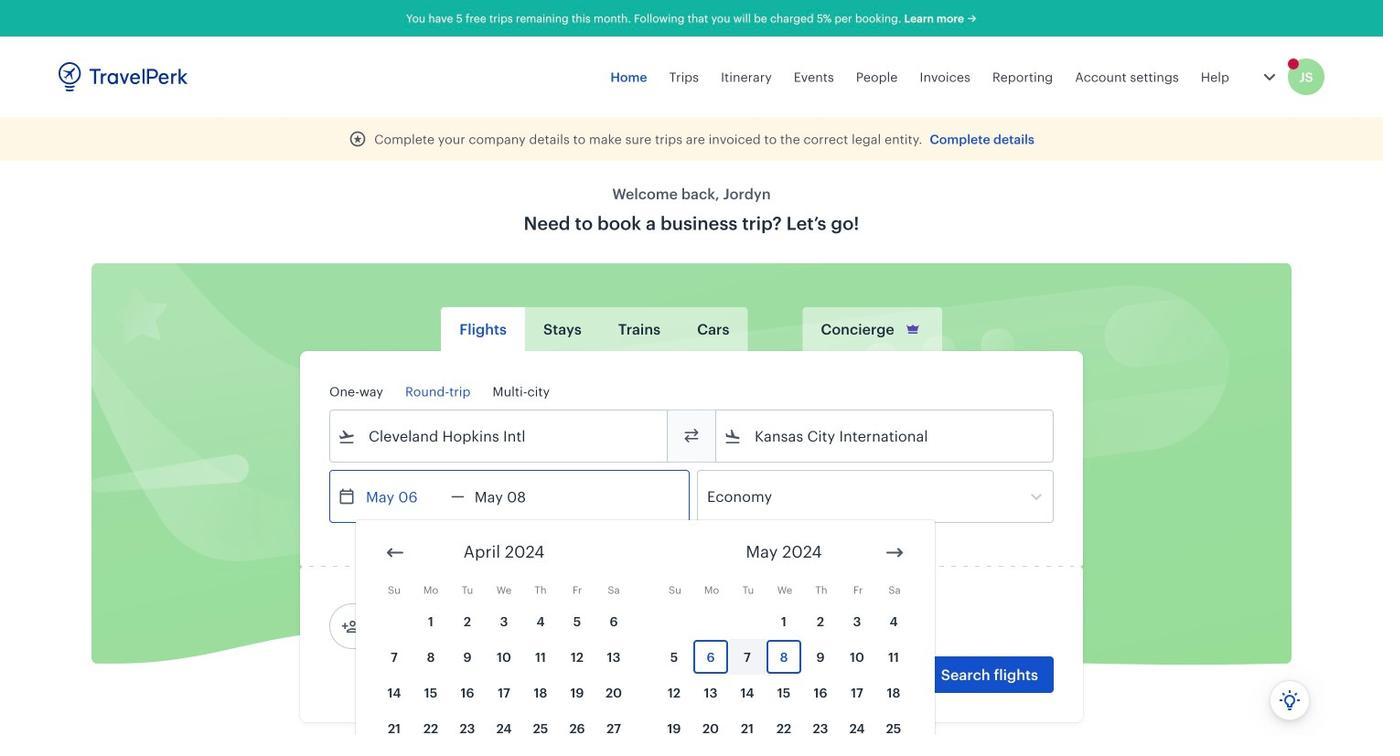 Task type: describe. For each thing, give the bounding box(es) containing it.
To search field
[[742, 422, 1029, 451]]

move forward to switch to the next month. image
[[884, 542, 906, 564]]

From search field
[[356, 422, 643, 451]]

Return text field
[[465, 471, 560, 522]]

Depart text field
[[356, 471, 451, 522]]



Task type: locate. For each thing, give the bounding box(es) containing it.
Add first traveler search field
[[360, 612, 550, 641]]

calendar application
[[356, 521, 1383, 736]]

move backward to switch to the previous month. image
[[384, 542, 406, 564]]



